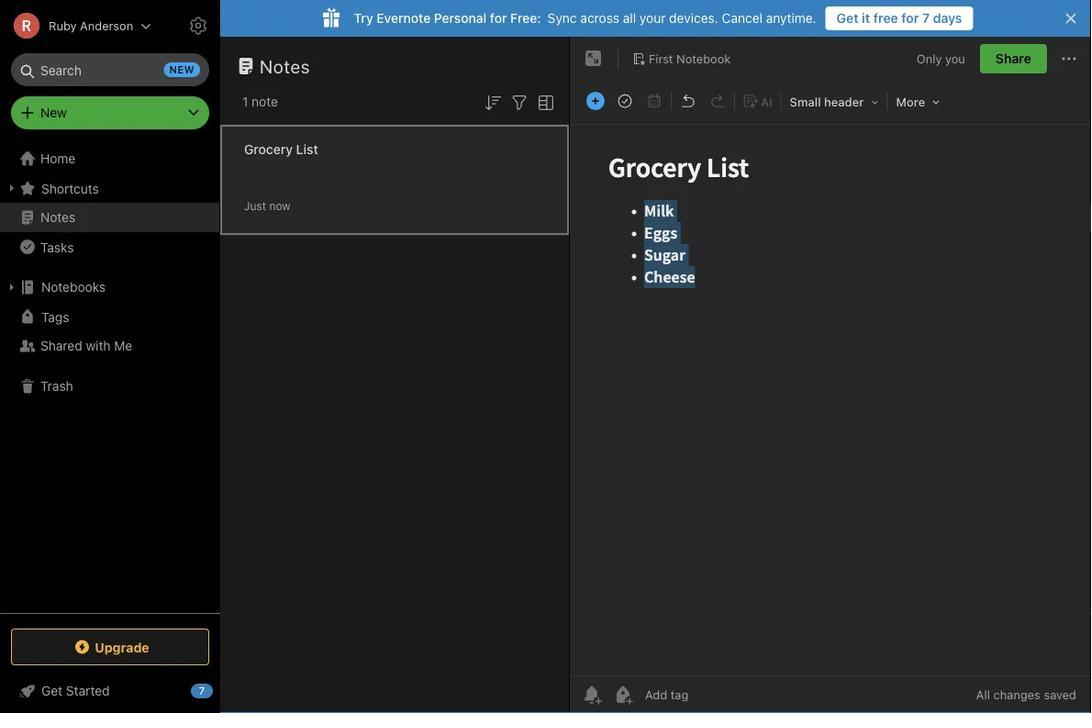 Task type: locate. For each thing, give the bounding box(es) containing it.
1 for from the left
[[490, 11, 507, 26]]

notes up tasks
[[40, 210, 75, 225]]

get
[[837, 11, 859, 26], [41, 683, 62, 698]]

anytime.
[[766, 11, 817, 26]]

free
[[873, 11, 898, 26]]

small
[[790, 95, 821, 109]]

0 horizontal spatial 7
[[199, 685, 205, 697]]

1 vertical spatial notes
[[40, 210, 75, 225]]

7 left "days" in the top of the page
[[922, 11, 930, 26]]

get inside help and learning task checklist field
[[41, 683, 62, 698]]

upgrade
[[95, 639, 149, 655]]

started
[[66, 683, 110, 698]]

all changes saved
[[976, 688, 1077, 702]]

0 vertical spatial 7
[[922, 11, 930, 26]]

changes
[[994, 688, 1041, 702]]

for inside button
[[902, 11, 919, 26]]

for for free:
[[490, 11, 507, 26]]

only
[[917, 52, 942, 65]]

notes link
[[0, 203, 219, 232]]

notebooks
[[41, 279, 106, 295]]

grocery
[[244, 142, 293, 157]]

new
[[169, 64, 195, 76]]

settings image
[[187, 15, 209, 37]]

7 left click to collapse "icon" on the bottom of the page
[[199, 685, 205, 697]]

share button
[[980, 44, 1047, 73]]

0 horizontal spatial for
[[490, 11, 507, 26]]

Sort options field
[[482, 90, 504, 114]]

1 vertical spatial 7
[[199, 685, 205, 697]]

me
[[114, 338, 132, 353]]

just now
[[244, 200, 291, 212]]

it
[[862, 11, 870, 26]]

ruby anderson
[[49, 19, 133, 33]]

new
[[40, 105, 67, 120]]

tree
[[0, 144, 220, 612]]

get for get it free for 7 days
[[837, 11, 859, 26]]

7
[[922, 11, 930, 26], [199, 685, 205, 697]]

1 horizontal spatial get
[[837, 11, 859, 26]]

get left it
[[837, 11, 859, 26]]

saved
[[1044, 688, 1077, 702]]

0 vertical spatial get
[[837, 11, 859, 26]]

notes
[[260, 55, 310, 77], [40, 210, 75, 225]]

small header
[[790, 95, 864, 109]]

notebook
[[677, 51, 731, 65]]

2 for from the left
[[902, 11, 919, 26]]

1 horizontal spatial for
[[902, 11, 919, 26]]

all
[[623, 11, 636, 26]]

More field
[[890, 88, 946, 115]]

first notebook
[[649, 51, 731, 65]]

you
[[945, 52, 965, 65]]

Heading level field
[[783, 88, 885, 115]]

1 note
[[242, 94, 278, 109]]

0 vertical spatial notes
[[260, 55, 310, 77]]

evernote
[[377, 11, 431, 26]]

for right 'free' at the right
[[902, 11, 919, 26]]

notes up note
[[260, 55, 310, 77]]

get left started
[[41, 683, 62, 698]]

share
[[996, 51, 1032, 66]]

personal
[[434, 11, 487, 26]]

tasks button
[[0, 232, 219, 262]]

new button
[[11, 96, 209, 129]]

1 horizontal spatial 7
[[922, 11, 930, 26]]

1 vertical spatial get
[[41, 683, 62, 698]]

for left the free:
[[490, 11, 507, 26]]

with
[[86, 338, 111, 353]]

for for 7
[[902, 11, 919, 26]]

0 horizontal spatial notes
[[40, 210, 75, 225]]

0 horizontal spatial get
[[41, 683, 62, 698]]

first
[[649, 51, 673, 65]]

grocery list
[[244, 142, 318, 157]]

days
[[933, 11, 962, 26]]

list
[[296, 142, 318, 157]]

Add filters field
[[508, 90, 530, 114]]

get inside get it free for 7 days button
[[837, 11, 859, 26]]

shortcuts button
[[0, 173, 219, 203]]

shared with me link
[[0, 331, 219, 361]]

for
[[490, 11, 507, 26], [902, 11, 919, 26]]

new search field
[[24, 53, 200, 86]]

trash
[[40, 379, 73, 394]]

try evernote personal for free: sync across all your devices. cancel anytime.
[[354, 11, 817, 26]]



Task type: vqa. For each thing, say whether or not it's contained in the screenshot.
Note 3 button
no



Task type: describe. For each thing, give the bounding box(es) containing it.
add tag image
[[612, 684, 634, 706]]

first notebook button
[[626, 46, 737, 72]]

more
[[896, 95, 925, 109]]

tags button
[[0, 302, 219, 331]]

undo image
[[675, 88, 701, 114]]

More actions field
[[1058, 44, 1080, 73]]

your
[[640, 11, 666, 26]]

all
[[976, 688, 990, 702]]

add a reminder image
[[581, 684, 603, 706]]

Add tag field
[[643, 687, 781, 703]]

task image
[[612, 88, 638, 114]]

upgrade button
[[11, 629, 209, 665]]

home
[[40, 151, 75, 166]]

shared with me
[[40, 338, 132, 353]]

get for get started
[[41, 683, 62, 698]]

1
[[242, 94, 248, 109]]

shortcuts
[[41, 181, 99, 196]]

notebooks link
[[0, 273, 219, 302]]

1 horizontal spatial notes
[[260, 55, 310, 77]]

header
[[824, 95, 864, 109]]

7 inside get it free for 7 days button
[[922, 11, 930, 26]]

ruby
[[49, 19, 77, 33]]

Search text field
[[24, 53, 196, 86]]

home link
[[0, 144, 220, 173]]

now
[[269, 200, 291, 212]]

click to collapse image
[[213, 679, 227, 701]]

View options field
[[530, 90, 557, 114]]

try
[[354, 11, 373, 26]]

sync
[[548, 11, 577, 26]]

add filters image
[[508, 92, 530, 114]]

get it free for 7 days button
[[826, 6, 973, 30]]

Insert field
[[582, 88, 609, 114]]

tree containing home
[[0, 144, 220, 612]]

devices.
[[669, 11, 718, 26]]

tags
[[41, 309, 69, 324]]

Note Editor text field
[[570, 125, 1091, 675]]

get started
[[41, 683, 110, 698]]

note
[[252, 94, 278, 109]]

trash link
[[0, 372, 219, 401]]

just
[[244, 200, 266, 212]]

expand note image
[[583, 48, 605, 70]]

Help and Learning task checklist field
[[0, 676, 220, 706]]

anderson
[[80, 19, 133, 33]]

Account field
[[0, 7, 152, 44]]

tasks
[[40, 239, 74, 254]]

cancel
[[722, 11, 763, 26]]

free:
[[510, 11, 541, 26]]

get it free for 7 days
[[837, 11, 962, 26]]

shared
[[40, 338, 82, 353]]

only you
[[917, 52, 965, 65]]

across
[[580, 11, 619, 26]]

note window element
[[570, 37, 1091, 713]]

7 inside help and learning task checklist field
[[199, 685, 205, 697]]

more actions image
[[1058, 48, 1080, 70]]

expand notebooks image
[[5, 280, 19, 295]]



